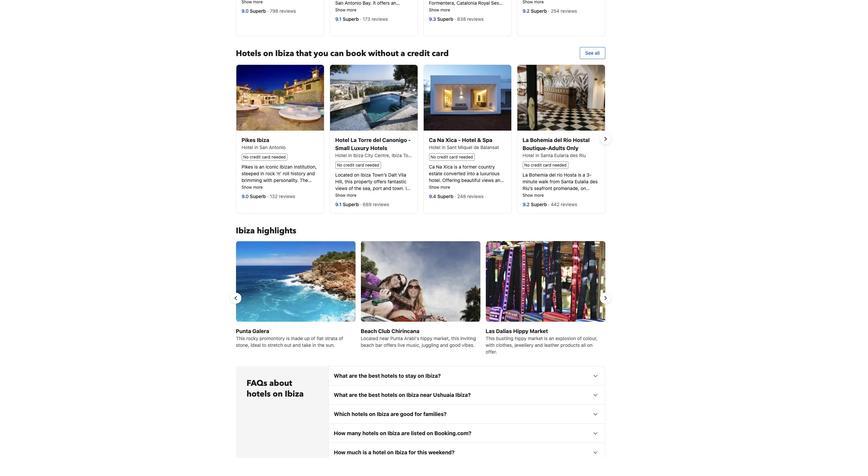 Task type: locate. For each thing, give the bounding box(es) containing it.
9.1
[[336, 16, 342, 22], [336, 202, 342, 207]]

0 vertical spatial scored 9.1 element
[[336, 16, 343, 22]]

1 how from the top
[[334, 430, 346, 436]]

0 horizontal spatial located
[[336, 172, 353, 178]]

this
[[236, 336, 245, 341], [486, 336, 495, 341]]

the inside the pikes is not exactly the hotel, but rather a temple, full of genius energy accumulated through...
[[284, 184, 291, 190]]

small
[[336, 145, 350, 151]]

and down the 'east'
[[538, 199, 546, 205]]

of right full
[[285, 191, 290, 197]]

hippy
[[421, 336, 433, 341], [515, 336, 527, 341]]

in down small
[[348, 152, 352, 158]]

9.1 inside 'hotels on ibiza that you can book without a credit card' region
[[336, 202, 342, 207]]

from 689 reviews element
[[360, 202, 391, 207]]

2 ca from the top
[[429, 164, 435, 170]]

walk
[[539, 179, 549, 184]]

into
[[467, 171, 475, 176]]

club
[[378, 328, 391, 334]]

hotel down boutique-
[[523, 152, 535, 158]]

best down what are the best hotels to stay on ibiza?
[[369, 392, 380, 398]]

0 horizontal spatial it
[[406, 185, 409, 191]]

this down las
[[486, 336, 495, 341]]

how
[[334, 430, 346, 436], [334, 450, 346, 456]]

1 horizontal spatial it
[[563, 192, 566, 198]]

this inside beach club chirincana located near punta arabi's hippy market, this inviting beach bar offers live music, juggling and good vibes.
[[452, 336, 459, 341]]

all down colour,
[[582, 342, 586, 348]]

1 9.0 from the top
[[242, 8, 249, 14]]

air-
[[390, 192, 397, 198]]

is left not at top left
[[255, 184, 258, 190]]

bohemia
[[530, 137, 553, 143], [529, 172, 548, 178]]

superb for 248 reviews
[[438, 194, 454, 199]]

ibiza highlights
[[236, 225, 297, 237]]

with inside la bohemia del rio hosta is a 3- minute walk from santa eulalia des riu's seafront promenade, on ibiza's east coast. it offers stylish rooms and an attractive garden with a pool.
[[523, 206, 532, 211]]

rated superb element for 442 reviews
[[531, 202, 549, 207]]

1 vertical spatial punta
[[391, 336, 403, 341]]

rated superb element for 689 reviews
[[343, 202, 360, 207]]

1 ca from the top
[[429, 137, 436, 143]]

punta galera image
[[236, 241, 356, 361]]

how for how many hotels on ibiza are listed on booking.com?
[[334, 430, 346, 436]]

- up miquel
[[459, 137, 461, 143]]

more up 9.3 superb 838 reviews in the right of the page
[[441, 7, 450, 12]]

hotels
[[236, 48, 261, 59], [371, 145, 388, 151]]

0 vertical spatial ca
[[429, 137, 436, 143]]

1 vertical spatial pikes
[[242, 164, 253, 170]]

a left pool.
[[533, 206, 536, 211]]

what are the best hotels to stay on ibiza?
[[334, 373, 441, 379]]

2 this from the left
[[486, 336, 495, 341]]

how inside how much is a hotel on ibiza for this weekend? dropdown button
[[334, 450, 346, 456]]

scored 9.1 element down hill,
[[336, 202, 343, 207]]

offers down town's
[[374, 179, 387, 184]]

stylish
[[429, 191, 443, 197], [581, 192, 595, 198]]

accumulated
[[258, 198, 286, 203]]

for left families?
[[415, 411, 422, 417]]

scored 9.4 element
[[429, 194, 438, 199]]

1 vertical spatial ca
[[429, 164, 435, 170]]

punta inside punta galera this rocky promontory is made up of flat strata of stone, ideal to stretch out and take in the sun.
[[236, 328, 251, 334]]

on inside located on ibiza town's dalt vila hill, this property offers fantastic views of the sea, port and town. it offers late breakfast and air- conditioned rooms.
[[354, 172, 360, 178]]

pikes inside the pikes is not exactly the hotel, but rather a temple, full of genius energy accumulated through...
[[242, 184, 253, 190]]

no credit card needed down 'sant'
[[431, 155, 473, 160]]

bar
[[376, 342, 383, 348]]

2 best from the top
[[369, 392, 380, 398]]

0 vertical spatial bohemia
[[530, 137, 553, 143]]

la up luxury in the top left of the page
[[351, 137, 357, 143]]

9.0 for 9.0 superb 798 reviews
[[242, 8, 249, 14]]

na inside the ca na xica - hotel & spa hotel in sant miquel de balansat
[[437, 137, 445, 143]]

exactly
[[268, 184, 283, 190]]

much
[[347, 450, 362, 456]]

ibiza inside located on ibiza town's dalt vila hill, this property offers fantastic views of the sea, port and town. it offers late breakfast and air- conditioned rooms.
[[361, 172, 371, 178]]

1 horizontal spatial punta
[[391, 336, 403, 341]]

beach club chirincana located near punta arabi's hippy market, this inviting beach bar offers live music, juggling and good vibes.
[[361, 328, 476, 348]]

scored 9.0 element
[[242, 8, 250, 14], [242, 194, 250, 199]]

a
[[401, 48, 405, 59], [459, 164, 462, 170], [477, 171, 479, 176], [583, 172, 586, 178], [429, 184, 432, 190], [256, 191, 259, 197], [533, 206, 536, 211], [369, 450, 372, 456]]

del
[[373, 137, 381, 143], [554, 137, 562, 143], [550, 172, 556, 178]]

bohemia up boutique-
[[530, 137, 553, 143]]

show more button up scored 9.3 element on the top of the page
[[429, 7, 450, 12]]

0 vertical spatial all
[[595, 50, 600, 56]]

offer.
[[486, 349, 497, 355]]

del inside la bohemia del rio hostal boutique-adults only hotel in santa eularia des riu
[[554, 137, 562, 143]]

how left much
[[334, 450, 346, 456]]

442
[[551, 202, 560, 207]]

views down hill,
[[336, 185, 348, 191]]

9.0 inside 'hotels on ibiza that you can book without a credit card' region
[[242, 194, 249, 199]]

stone,
[[236, 342, 249, 348]]

ca inside ca na xica is a former country estate converted into a luxurious hotel. offering beautiful views and a swimming pool, its spacious, stylish suites all have private terraces or balconies.
[[429, 164, 435, 170]]

9.2 inside 'hotels on ibiza that you can book without a credit card' region
[[523, 202, 530, 207]]

pikes ibiza, hotel in san antonio image
[[236, 65, 324, 131]]

2 scored 9.1 element from the top
[[336, 202, 343, 207]]

ibiza inside faqs about hotels on ibiza
[[285, 389, 304, 400]]

card
[[432, 48, 449, 59], [262, 155, 270, 160], [450, 155, 458, 160], [356, 163, 364, 168], [543, 163, 552, 168]]

1 vertical spatial des
[[590, 179, 598, 184]]

card for spa
[[450, 155, 458, 160]]

it up attractive
[[563, 192, 566, 198]]

ca inside the ca na xica - hotel & spa hotel in sant miquel de balansat
[[429, 137, 436, 143]]

rated superb element right 9.3
[[438, 16, 455, 22]]

best for to
[[369, 373, 380, 379]]

1 vertical spatial good
[[400, 411, 414, 417]]

hotel inside la bohemia del rio hostal boutique-adults only hotel in santa eularia des riu
[[523, 152, 535, 158]]

1 horizontal spatial this
[[486, 336, 495, 341]]

next image inside ibiza highlights section
[[602, 294, 610, 302]]

reviews for 838
[[468, 16, 484, 22]]

located up hill,
[[336, 172, 353, 178]]

the inside what are the best hotels to stay on ibiza? dropdown button
[[359, 373, 367, 379]]

this left inviting
[[452, 336, 459, 341]]

1 vertical spatial with
[[523, 206, 532, 211]]

hotel inside pikes ibiza hotel in san antonio
[[242, 144, 253, 150]]

2 - from the left
[[459, 137, 461, 143]]

scored 9.2 element for 9.2 superb 442 reviews
[[523, 202, 531, 207]]

stylish inside la bohemia del rio hosta is a 3- minute walk from santa eulalia des riu's seafront promenade, on ibiza's east coast. it offers stylish rooms and an attractive garden with a pool.
[[581, 192, 595, 198]]

centre,
[[375, 152, 391, 158]]

near down club
[[380, 336, 389, 341]]

rated superb element down the 'east'
[[531, 202, 549, 207]]

next image
[[602, 135, 610, 143], [602, 294, 610, 302]]

1 scored 9.0 element from the top
[[242, 8, 250, 14]]

9.4 superb 248 reviews
[[429, 194, 485, 199]]

credit for in
[[437, 155, 448, 160]]

through...
[[287, 198, 308, 203]]

0 vertical spatial views
[[482, 177, 494, 183]]

0 horizontal spatial hotels
[[236, 48, 261, 59]]

superb down swimming
[[438, 194, 454, 199]]

1 horizontal spatial located
[[361, 336, 379, 341]]

1 horizontal spatial with
[[486, 342, 495, 348]]

des inside la bohemia del rio hostal boutique-adults only hotel in santa eularia des riu
[[570, 152, 578, 158]]

xica up 'sant'
[[446, 137, 457, 143]]

xica for is
[[444, 164, 453, 170]]

del right torre
[[373, 137, 381, 143]]

show more button for hotel la torre del canonigo - small luxury hotels
[[336, 192, 357, 198]]

ca na xica - hotel & spa hotel in sant miquel de balansat
[[429, 137, 499, 150]]

0 vertical spatial it
[[406, 185, 409, 191]]

near inside beach club chirincana located near punta arabi's hippy market, this inviting beach bar offers live music, juggling and good vibes.
[[380, 336, 389, 341]]

explosion
[[556, 336, 576, 341]]

are inside what are the best hotels on ibiza near ushuaia ibiza? dropdown button
[[349, 392, 358, 398]]

and down luxurious
[[495, 177, 504, 183]]

2 horizontal spatial all
[[595, 50, 600, 56]]

2 vertical spatial with
[[486, 342, 495, 348]]

2 9.0 from the top
[[242, 194, 249, 199]]

more for ca na xica - hotel & spa
[[441, 185, 450, 190]]

located inside located on ibiza town's dalt vila hill, this property offers fantastic views of the sea, port and town. it offers late breakfast and air- conditioned rooms.
[[336, 172, 353, 178]]

1 horizontal spatial des
[[590, 179, 598, 184]]

needed for hotel
[[459, 155, 473, 160]]

of inside the pikes is not exactly the hotel, but rather a temple, full of genius energy accumulated through...
[[285, 191, 290, 197]]

hotel
[[373, 450, 386, 456]]

des down only
[[570, 152, 578, 158]]

private
[[476, 191, 491, 197]]

what up which
[[334, 392, 348, 398]]

rated superb element down late on the top
[[343, 202, 360, 207]]

0 vertical spatial next image
[[602, 135, 610, 143]]

hotels inside hotel la torre del canonigo - small luxury hotels hotel in ibiza city centre, ibiza town
[[371, 145, 388, 151]]

show up the conditioned
[[336, 193, 346, 198]]

0 horizontal spatial des
[[570, 152, 578, 158]]

0 vertical spatial good
[[450, 342, 461, 348]]

credit
[[407, 48, 430, 59], [250, 155, 261, 160], [437, 155, 448, 160], [344, 163, 355, 168], [531, 163, 542, 168]]

1 vertical spatial 9.1
[[336, 202, 342, 207]]

superb left 254
[[531, 8, 547, 14]]

ca na xica is a former country estate converted into a luxurious hotel. offering beautiful views and a swimming pool, its spacious, stylish suites all have private terraces or balconies.
[[429, 164, 504, 203]]

show more up 9.1 superb 173 reviews
[[336, 7, 357, 12]]

1 horizontal spatial views
[[482, 177, 494, 183]]

scored 9.0 element down brimming
[[242, 194, 250, 199]]

scored 9.0 element left 798 at top left
[[242, 8, 250, 14]]

1 vertical spatial how
[[334, 450, 346, 456]]

bohemia inside la bohemia del rio hosta is a 3- minute walk from santa eulalia des riu's seafront promenade, on ibiza's east coast. it offers stylish rooms and an attractive garden with a pool.
[[529, 172, 548, 178]]

more down brimming
[[253, 185, 263, 190]]

located up beach
[[361, 336, 379, 341]]

rated superb element for 132 reviews
[[250, 194, 267, 199]]

0 vertical spatial scored 9.2 element
[[523, 8, 531, 14]]

1 horizontal spatial this
[[418, 450, 427, 456]]

0 horizontal spatial santa
[[541, 152, 553, 158]]

show more up rooms
[[523, 193, 544, 198]]

0 horizontal spatial good
[[400, 411, 414, 417]]

in inside pikes is an iconic ibizan institution, steeped in rock 'n' roll history and brimming with personality.
[[261, 171, 264, 176]]

scored 9.2 element
[[523, 8, 531, 14], [523, 202, 531, 207]]

show for hotel la torre del canonigo - small luxury hotels
[[336, 193, 346, 198]]

no credit card needed for xica
[[431, 155, 473, 160]]

la for boutique-
[[523, 137, 529, 143]]

rated superb element for 838 reviews
[[438, 16, 455, 22]]

with inside pikes is an iconic ibizan institution, steeped in rock 'n' roll history and brimming with personality.
[[263, 177, 273, 183]]

ibiza? right 'ushuaia'
[[456, 392, 471, 398]]

rather
[[242, 191, 255, 197]]

from 442 reviews element
[[549, 202, 579, 207]]

show more button down hotel.
[[429, 184, 450, 190]]

suites
[[444, 191, 457, 197]]

0 vertical spatial 9.0
[[242, 8, 249, 14]]

3 pikes from the top
[[242, 184, 253, 190]]

1 vertical spatial scored 9.0 element
[[242, 194, 250, 199]]

card for adults
[[543, 163, 552, 168]]

credit for hotel
[[531, 163, 542, 168]]

what for what are the best hotels to stay on ibiza?
[[334, 373, 348, 379]]

0 horizontal spatial to
[[262, 342, 267, 348]]

0 horizontal spatial this
[[345, 179, 353, 184]]

a up converted
[[459, 164, 462, 170]]

0 vertical spatial hotels
[[236, 48, 261, 59]]

0 vertical spatial scored 9.0 element
[[242, 8, 250, 14]]

1 scored 9.2 element from the top
[[523, 8, 531, 14]]

xica inside the ca na xica - hotel & spa hotel in sant miquel de balansat
[[446, 137, 457, 143]]

hotel la torre del canonigo - small luxury hotels, hotel in ibiza town image
[[330, 65, 418, 131]]

2 pikes from the top
[[242, 164, 253, 170]]

ibiza?
[[426, 373, 441, 379], [456, 392, 471, 398]]

1 what from the top
[[334, 373, 348, 379]]

more for la bohemia del rio hostal boutique-adults only
[[534, 193, 544, 198]]

0 vertical spatial 9.1
[[336, 16, 342, 22]]

1 horizontal spatial -
[[459, 137, 461, 143]]

0 horizontal spatial all
[[459, 191, 463, 197]]

2 next image from the top
[[602, 294, 610, 302]]

- inside the ca na xica - hotel & spa hotel in sant miquel de balansat
[[459, 137, 461, 143]]

music,
[[407, 342, 421, 348]]

a right the rather
[[256, 191, 259, 197]]

1 horizontal spatial hippy
[[515, 336, 527, 341]]

1 9.2 from the top
[[523, 8, 530, 14]]

scored 9.1 element for 9.1 superb 173 reviews
[[336, 16, 343, 22]]

how much is a hotel on ibiza for this weekend? button
[[329, 443, 605, 458]]

to inside punta galera this rocky promontory is made up of flat strata of stone, ideal to stretch out and take in the sun.
[[262, 342, 267, 348]]

2 9.2 from the top
[[523, 202, 530, 207]]

is inside la bohemia del rio hosta is a 3- minute walk from santa eulalia des riu's seafront promenade, on ibiza's east coast. it offers stylish rooms and an attractive garden with a pool.
[[578, 172, 582, 178]]

in inside punta galera this rocky promontory is made up of flat strata of stone, ideal to stretch out and take in the sun.
[[313, 342, 316, 348]]

bohemia up walk
[[529, 172, 548, 178]]

highlights
[[257, 225, 297, 237]]

2 how from the top
[[334, 450, 346, 456]]

hostal
[[573, 137, 590, 143]]

1 scored 9.1 element from the top
[[336, 16, 343, 22]]

reviews for 132
[[279, 194, 296, 199]]

breakfast
[[359, 192, 379, 198]]

and down made
[[293, 342, 301, 348]]

show more
[[336, 7, 357, 12], [429, 7, 450, 12], [242, 185, 263, 190], [429, 185, 450, 190], [336, 193, 357, 198], [523, 193, 544, 198]]

9.0 left 798 at top left
[[242, 8, 249, 14]]

1 vertical spatial an
[[547, 199, 552, 205]]

near left 'ushuaia'
[[420, 392, 432, 398]]

1 horizontal spatial good
[[450, 342, 461, 348]]

1 this from the left
[[236, 336, 245, 341]]

from 798 reviews element
[[267, 8, 297, 14]]

needed for hostal
[[553, 163, 567, 168]]

1 horizontal spatial santa
[[561, 179, 574, 184]]

1 vertical spatial near
[[420, 392, 432, 398]]

9.2 left 254
[[523, 8, 530, 14]]

1 vertical spatial scored 9.2 element
[[523, 202, 531, 207]]

2 vertical spatial an
[[549, 336, 555, 341]]

0 vertical spatial best
[[369, 373, 380, 379]]

1 vertical spatial views
[[336, 185, 348, 191]]

hotels
[[382, 373, 398, 379], [247, 389, 271, 400], [382, 392, 398, 398], [352, 411, 368, 417], [363, 430, 379, 436]]

0 horizontal spatial hippy
[[421, 336, 433, 341]]

how left many
[[334, 430, 346, 436]]

canonigo
[[383, 137, 407, 143]]

needed down miquel
[[459, 155, 473, 160]]

rated superb element for 798 reviews
[[250, 8, 267, 14]]

show up 9.1 superb 173 reviews
[[336, 7, 346, 12]]

no credit card needed for hotel
[[243, 155, 286, 160]]

1 vertical spatial na
[[436, 164, 442, 170]]

9.2 superb 442 reviews
[[523, 202, 579, 207]]

hotel,
[[293, 184, 305, 190]]

more up suites
[[441, 185, 450, 190]]

offers inside la bohemia del rio hosta is a 3- minute walk from santa eulalia des riu's seafront promenade, on ibiza's east coast. it offers stylish rooms and an attractive garden with a pool.
[[567, 192, 580, 198]]

rated superb element
[[250, 8, 267, 14], [531, 8, 549, 14], [343, 16, 360, 22], [438, 16, 455, 22], [250, 194, 267, 199], [438, 194, 455, 199], [343, 202, 360, 207], [531, 202, 549, 207]]

1 vertical spatial next image
[[602, 294, 610, 302]]

garden
[[576, 199, 591, 205]]

is
[[255, 164, 258, 170], [454, 164, 458, 170], [578, 172, 582, 178], [255, 184, 258, 190], [286, 336, 290, 341], [545, 336, 548, 341], [363, 450, 367, 456]]

0 vertical spatial what
[[334, 373, 348, 379]]

no credit card needed down san
[[243, 155, 286, 160]]

bohemia inside la bohemia del rio hostal boutique-adults only hotel in santa eularia des riu
[[530, 137, 553, 143]]

show more button for pikes ibiza
[[242, 184, 263, 190]]

and down market,
[[440, 342, 449, 348]]

in
[[255, 144, 258, 150], [442, 144, 446, 150], [348, 152, 352, 158], [536, 152, 540, 158], [261, 171, 264, 176], [313, 342, 316, 348]]

good inside which hotels on ibiza are good for families? dropdown button
[[400, 411, 414, 417]]

0 horizontal spatial near
[[380, 336, 389, 341]]

ca
[[429, 137, 436, 143], [429, 164, 435, 170]]

rated superb element for 248 reviews
[[438, 194, 455, 199]]

2 scored 9.0 element from the top
[[242, 194, 250, 199]]

2 scored 9.2 element from the top
[[523, 202, 531, 207]]

ibiza inside pikes ibiza hotel in san antonio
[[257, 137, 269, 143]]

show more down brimming
[[242, 185, 263, 190]]

- right canonigo
[[409, 137, 411, 143]]

show more for ca na xica - hotel & spa
[[429, 185, 450, 190]]

1 vertical spatial what
[[334, 392, 348, 398]]

stylish up garden
[[581, 192, 595, 198]]

this left weekend?
[[418, 450, 427, 456]]

2 horizontal spatial this
[[452, 336, 459, 341]]

but
[[306, 184, 313, 190]]

stylish inside ca na xica is a former country estate converted into a luxurious hotel. offering beautiful views and a swimming pool, its spacious, stylish suites all have private terraces or balconies.
[[429, 191, 443, 197]]

booking.com?
[[435, 430, 472, 436]]

superb left 173
[[343, 16, 359, 22]]

0 vertical spatial santa
[[541, 152, 553, 158]]

santa
[[541, 152, 553, 158], [561, 179, 574, 184]]

offers up the conditioned
[[336, 192, 348, 198]]

santa inside la bohemia del rio hosta is a 3- minute walk from santa eulalia des riu's seafront promenade, on ibiza's east coast. it offers stylish rooms and an attractive garden with a pool.
[[561, 179, 574, 184]]

scored 9.0 element for 9.0 superb 132 reviews
[[242, 194, 250, 199]]

9.0
[[242, 8, 249, 14], [242, 194, 249, 199]]

show more for hotel la torre del canonigo - small luxury hotels
[[336, 193, 357, 198]]

'n'
[[276, 171, 282, 176]]

rated superb element down swimming
[[438, 194, 455, 199]]

without
[[368, 48, 399, 59]]

from 248 reviews element
[[455, 194, 485, 199]]

located inside beach club chirincana located near punta arabi's hippy market, this inviting beach bar offers live music, juggling and good vibes.
[[361, 336, 379, 341]]

the down beach
[[359, 373, 367, 379]]

1 vertical spatial all
[[459, 191, 463, 197]]

xica for -
[[446, 137, 457, 143]]

0 vertical spatial to
[[262, 342, 267, 348]]

1 vertical spatial bohemia
[[529, 172, 548, 178]]

9.0 for 9.0 superb 132 reviews
[[242, 194, 249, 199]]

na inside ca na xica is a former country estate converted into a luxurious hotel. offering beautiful views and a swimming pool, its spacious, stylish suites all have private terraces or balconies.
[[436, 164, 442, 170]]

1 vertical spatial this
[[452, 336, 459, 341]]

reviews for 248
[[468, 194, 484, 199]]

3-
[[587, 172, 592, 178]]

del up from
[[550, 172, 556, 178]]

is up steeped
[[255, 164, 258, 170]]

9.1 left 173
[[336, 16, 342, 22]]

0 vertical spatial located
[[336, 172, 353, 178]]

from 254 reviews element
[[549, 8, 579, 14]]

best
[[369, 373, 380, 379], [369, 392, 380, 398]]

needed down 'antonio'
[[272, 155, 286, 160]]

good
[[450, 342, 461, 348], [400, 411, 414, 417]]

0 horizontal spatial views
[[336, 185, 348, 191]]

0 vertical spatial des
[[570, 152, 578, 158]]

1 horizontal spatial hotels
[[371, 145, 388, 151]]

of right the up
[[311, 336, 316, 341]]

0 horizontal spatial -
[[409, 137, 411, 143]]

is up eulalia
[[578, 172, 582, 178]]

0 vertical spatial 9.2
[[523, 8, 530, 14]]

1 pikes from the top
[[242, 137, 256, 143]]

1 vertical spatial 9.2
[[523, 202, 530, 207]]

1 vertical spatial scored 9.1 element
[[336, 202, 343, 207]]

rated superb element left 254
[[531, 8, 549, 14]]

2 vertical spatial this
[[418, 450, 427, 456]]

1 horizontal spatial to
[[399, 373, 404, 379]]

pikes inside pikes is an iconic ibizan institution, steeped in rock 'n' roll history and brimming with personality.
[[242, 164, 253, 170]]

an up leather
[[549, 336, 555, 341]]

hippy inside beach club chirincana located near punta arabi's hippy market, this inviting beach bar offers live music, juggling and good vibes.
[[421, 336, 433, 341]]

9.1 down hill,
[[336, 202, 342, 207]]

no up estate
[[431, 155, 436, 160]]

scored 9.2 element left 254
[[523, 8, 531, 14]]

1 horizontal spatial stylish
[[581, 192, 595, 198]]

2 hippy from the left
[[515, 336, 527, 341]]

la inside la bohemia del rio hostal boutique-adults only hotel in santa eularia des riu
[[523, 137, 529, 143]]

1 vertical spatial ibiza?
[[456, 392, 471, 398]]

good left vibes.
[[450, 342, 461, 348]]

is up leather
[[545, 336, 548, 341]]

is inside dropdown button
[[363, 450, 367, 456]]

credit for hotels
[[344, 163, 355, 168]]

hotels on ibiza that you can book without a credit card region
[[231, 64, 611, 214]]

offering
[[443, 177, 460, 183]]

2 vertical spatial all
[[582, 342, 586, 348]]

1 horizontal spatial all
[[582, 342, 586, 348]]

173
[[363, 16, 371, 22]]

scored 9.1 element
[[336, 16, 343, 22], [336, 202, 343, 207]]

0 vertical spatial xica
[[446, 137, 457, 143]]

more for hotel la torre del canonigo - small luxury hotels
[[347, 193, 357, 198]]

0 horizontal spatial this
[[236, 336, 245, 341]]

reviews for 254
[[561, 8, 578, 14]]

an down coast.
[[547, 199, 552, 205]]

that
[[296, 48, 312, 59]]

rated superb element left 173
[[343, 16, 360, 22]]

to right ideal
[[262, 342, 267, 348]]

spa
[[483, 137, 493, 143]]

0 horizontal spatial with
[[263, 177, 273, 183]]

2 9.1 from the top
[[336, 202, 342, 207]]

del for boutique-
[[554, 137, 562, 143]]

0 vertical spatial na
[[437, 137, 445, 143]]

in inside pikes ibiza hotel in san antonio
[[255, 144, 258, 150]]

estate
[[429, 171, 443, 176]]

superb right 9.3
[[438, 16, 454, 22]]

2 what from the top
[[334, 392, 348, 398]]

1 vertical spatial xica
[[444, 164, 453, 170]]

full
[[277, 191, 284, 197]]

offers right "bar"
[[384, 342, 397, 348]]

del up adults on the top right of the page
[[554, 137, 562, 143]]

its
[[468, 184, 473, 190]]

1 - from the left
[[409, 137, 411, 143]]

la inside la bohemia del rio hosta is a 3- minute walk from santa eulalia des riu's seafront promenade, on ibiza's east coast. it offers stylish rooms and an attractive garden with a pool.
[[523, 172, 528, 178]]

all down pool,
[[459, 191, 463, 197]]

xica up converted
[[444, 164, 453, 170]]

9.0 superb 132 reviews
[[242, 194, 297, 199]]

las
[[486, 328, 495, 334]]

in left san
[[255, 144, 258, 150]]

- inside hotel la torre del canonigo - small luxury hotels hotel in ibiza city centre, ibiza town
[[409, 137, 411, 143]]

superb down the 'east'
[[531, 202, 547, 207]]

0 vertical spatial near
[[380, 336, 389, 341]]

no credit card needed down city
[[337, 163, 380, 168]]

temple,
[[260, 191, 276, 197]]

ibiza highlights section
[[231, 241, 611, 361]]

1 best from the top
[[369, 373, 380, 379]]

0 horizontal spatial punta
[[236, 328, 251, 334]]

0 vertical spatial with
[[263, 177, 273, 183]]

xica
[[446, 137, 457, 143], [444, 164, 453, 170]]

up
[[304, 336, 310, 341]]

this inside 'las dalias hippy market this bustling hippy market is an explosion of colour, with clothes, jewellery and leather products all on offer.'
[[486, 336, 495, 341]]

which hotels on ibiza are good for families?
[[334, 411, 447, 417]]

1 hippy from the left
[[421, 336, 433, 341]]

show for pikes ibiza
[[242, 185, 252, 190]]

1 vertical spatial to
[[399, 373, 404, 379]]

and down market
[[535, 342, 543, 348]]

property
[[354, 179, 373, 184]]

how inside the "how many hotels on ibiza are listed on booking.com?" dropdown button
[[334, 430, 346, 436]]

have
[[465, 191, 475, 197]]

listed
[[411, 430, 426, 436]]

1 vertical spatial 9.0
[[242, 194, 249, 199]]

show more button up rooms
[[523, 192, 544, 198]]

2 horizontal spatial with
[[523, 206, 532, 211]]

best down "bar"
[[369, 373, 380, 379]]

1 vertical spatial it
[[563, 192, 566, 198]]

del inside la bohemia del rio hosta is a 3- minute walk from santa eulalia des riu's seafront promenade, on ibiza's east coast. it offers stylish rooms and an attractive garden with a pool.
[[550, 172, 556, 178]]

las dalias hippy market image
[[486, 241, 606, 361]]

0 vertical spatial how
[[334, 430, 346, 436]]

0 horizontal spatial ibiza?
[[426, 373, 441, 379]]

in down boutique-
[[536, 152, 540, 158]]

views inside ca na xica is a former country estate converted into a luxurious hotel. offering beautiful views and a swimming pool, its spacious, stylish suites all have private terraces or balconies.
[[482, 177, 494, 183]]

more up 9.1 superb 173 reviews
[[347, 7, 357, 12]]

punta
[[236, 328, 251, 334], [391, 336, 403, 341]]

rated superb element down not at top left
[[250, 194, 267, 199]]

na for -
[[437, 137, 445, 143]]

with up offer.
[[486, 342, 495, 348]]

1 vertical spatial located
[[361, 336, 379, 341]]

show more down hotel.
[[429, 185, 450, 190]]

1 vertical spatial hotels
[[371, 145, 388, 151]]

an inside pikes is an iconic ibizan institution, steeped in rock 'n' roll history and brimming with personality.
[[259, 164, 265, 170]]

needed down city
[[365, 163, 380, 168]]

pikes for is
[[242, 164, 253, 170]]

an inside 'las dalias hippy market this bustling hippy market is an explosion of colour, with clothes, jewellery and leather products all on offer.'
[[549, 336, 555, 341]]

no for la bohemia del rio hostal boutique-adults only
[[525, 163, 530, 168]]

spacious,
[[475, 184, 495, 190]]

0 horizontal spatial stylish
[[429, 191, 443, 197]]

0 vertical spatial pikes
[[242, 137, 256, 143]]

1 9.1 from the top
[[336, 16, 342, 22]]

no for pikes ibiza
[[243, 155, 249, 160]]

show for la bohemia del rio hostal boutique-adults only
[[523, 193, 533, 198]]

this inside located on ibiza town's dalt vila hill, this property offers fantastic views of the sea, port and town. it offers late breakfast and air- conditioned rooms.
[[345, 179, 353, 184]]

sun.
[[326, 342, 335, 348]]

1 horizontal spatial near
[[420, 392, 432, 398]]

from 838 reviews element
[[455, 16, 485, 22]]

with down rooms
[[523, 206, 532, 211]]

coast.
[[548, 192, 562, 198]]

in inside hotel la torre del canonigo - small luxury hotels hotel in ibiza city centre, ibiza town
[[348, 152, 352, 158]]



Task type: describe. For each thing, give the bounding box(es) containing it.
punta galera this rocky promontory is made up of flat strata of stone, ideal to stretch out and take in the sun.
[[236, 328, 343, 348]]

near inside what are the best hotels on ibiza near ushuaia ibiza? dropdown button
[[420, 392, 432, 398]]

is inside punta galera this rocky promontory is made up of flat strata of stone, ideal to stretch out and take in the sun.
[[286, 336, 290, 341]]

show more button up 9.1 superb 173 reviews
[[336, 7, 357, 12]]

ca for is
[[429, 164, 435, 170]]

promenade,
[[554, 185, 580, 191]]

a inside the pikes is not exactly the hotel, but rather a temple, full of genius energy accumulated through...
[[256, 191, 259, 197]]

east
[[538, 192, 547, 198]]

needed for canonigo
[[365, 163, 380, 168]]

luxury
[[351, 145, 369, 151]]

no for hotel la torre del canonigo - small luxury hotels
[[337, 163, 343, 168]]

superb for 132 reviews
[[250, 194, 266, 199]]

are inside which hotels on ibiza are good for families? dropdown button
[[391, 411, 399, 417]]

hotel la torre del canonigo - small luxury hotels hotel in ibiza city centre, ibiza town
[[336, 137, 415, 158]]

beach club chirincana image
[[361, 241, 481, 361]]

it inside la bohemia del rio hosta is a 3- minute walk from santa eulalia des riu's seafront promenade, on ibiza's east coast. it offers stylish rooms and an attractive garden with a pool.
[[563, 192, 566, 198]]

las dalias hippy market this bustling hippy market is an explosion of colour, with clothes, jewellery and leather products all on offer.
[[486, 328, 598, 355]]

offers inside beach club chirincana located near punta arabi's hippy market, this inviting beach bar offers live music, juggling and good vibes.
[[384, 342, 397, 348]]

previous image
[[232, 294, 240, 302]]

na for is
[[436, 164, 442, 170]]

and up air-
[[383, 185, 391, 191]]

boutique-
[[523, 145, 549, 151]]

hotels inside faqs about hotels on ibiza
[[247, 389, 271, 400]]

hotels on ibiza that you can book without a credit card
[[236, 48, 449, 59]]

more for pikes ibiza
[[253, 185, 263, 190]]

brimming
[[242, 177, 262, 183]]

on inside 'las dalias hippy market this bustling hippy market is an explosion of colour, with clothes, jewellery and leather products all on offer.'
[[588, 342, 593, 348]]

689
[[363, 202, 372, 207]]

on inside faqs about hotels on ibiza
[[273, 389, 283, 400]]

of right strata in the left bottom of the page
[[339, 336, 343, 341]]

inviting
[[461, 336, 476, 341]]

are inside what are the best hotels to stay on ibiza? dropdown button
[[349, 373, 358, 379]]

a right the into
[[477, 171, 479, 176]]

scored 9.0 element for 9.0 superb 798 reviews
[[242, 8, 250, 14]]

132
[[270, 194, 278, 199]]

from 132 reviews element
[[267, 194, 297, 199]]

it inside located on ibiza town's dalt vila hill, this property offers fantastic views of the sea, port and town. it offers late breakfast and air- conditioned rooms.
[[406, 185, 409, 191]]

reviews for 689
[[373, 202, 390, 207]]

la bohemia del rio hostal boutique-adults only, hotel in santa eularia des riu image
[[518, 65, 605, 131]]

all inside ca na xica is a former country estate converted into a luxurious hotel. offering beautiful views and a swimming pool, its spacious, stylish suites all have private terraces or balconies.
[[459, 191, 463, 197]]

9.1 superb 689 reviews
[[336, 202, 391, 207]]

hotel up small
[[336, 137, 350, 143]]

is inside the pikes is not exactly the hotel, but rather a temple, full of genius energy accumulated through...
[[255, 184, 258, 190]]

chirincana
[[392, 328, 420, 334]]

la for is
[[523, 172, 528, 178]]

hotel left 'sant'
[[429, 144, 441, 150]]

late
[[349, 192, 357, 198]]

rocky
[[246, 336, 258, 341]]

bohemia for rio
[[529, 172, 548, 178]]

show for ca na xica - hotel & spa
[[429, 185, 440, 190]]

see
[[586, 50, 594, 56]]

9.2 superb 254 reviews
[[523, 8, 579, 14]]

vila
[[399, 172, 406, 178]]

all inside 'las dalias hippy market this bustling hippy market is an explosion of colour, with clothes, jewellery and leather products all on offer.'
[[582, 342, 586, 348]]

punta inside beach club chirincana located near punta arabi's hippy market, this inviting beach bar offers live music, juggling and good vibes.
[[391, 336, 403, 341]]

accordion control element
[[328, 366, 606, 458]]

rock
[[266, 171, 275, 176]]

colour,
[[583, 336, 598, 341]]

products
[[561, 342, 580, 348]]

ca na xica - hotel & spa, hotel in sant miquel de balansat image
[[424, 65, 512, 131]]

show more button for ca na xica - hotel & spa
[[429, 184, 450, 190]]

9.1 for 9.1 superb 689 reviews
[[336, 202, 342, 207]]

are inside the "how many hotels on ibiza are listed on booking.com?" dropdown button
[[402, 430, 410, 436]]

838
[[458, 16, 466, 22]]

pikes ibiza hotel in san antonio
[[242, 137, 286, 150]]

254
[[551, 8, 560, 14]]

history
[[291, 171, 306, 176]]

port
[[373, 185, 382, 191]]

good inside beach club chirincana located near punta arabi's hippy market, this inviting beach bar offers live music, juggling and good vibes.
[[450, 342, 461, 348]]

superb for 442 reviews
[[531, 202, 547, 207]]

hippy inside 'las dalias hippy market this bustling hippy market is an explosion of colour, with clothes, jewellery and leather products all on offer.'
[[515, 336, 527, 341]]

la bohemia del rio hostal boutique-adults only hotel in santa eularia des riu
[[523, 137, 590, 158]]

bustling
[[496, 336, 514, 341]]

dalt
[[389, 172, 397, 178]]

eulalia
[[575, 179, 589, 184]]

best for on
[[369, 392, 380, 398]]

scored 9.1 element for 9.1 superb 689 reviews
[[336, 202, 343, 207]]

hotel up miquel
[[462, 137, 476, 143]]

clothes,
[[496, 342, 514, 348]]

a down hotel.
[[429, 184, 432, 190]]

eularia
[[555, 152, 569, 158]]

the inside punta galera this rocky promontory is made up of flat strata of stone, ideal to stretch out and take in the sun.
[[318, 342, 325, 348]]

views inside located on ibiza town's dalt vila hill, this property offers fantastic views of the sea, port and town. it offers late breakfast and air- conditioned rooms.
[[336, 185, 348, 191]]

from
[[550, 179, 560, 184]]

0 vertical spatial ibiza?
[[426, 373, 441, 379]]

and inside beach club chirincana located near punta arabi's hippy market, this inviting beach bar offers live music, juggling and good vibes.
[[440, 342, 449, 348]]

rated superb element for 173 reviews
[[343, 16, 360, 22]]

juggling
[[422, 342, 439, 348]]

out
[[284, 342, 292, 348]]

hill,
[[336, 179, 344, 184]]

superb for 173 reviews
[[343, 16, 359, 22]]

strata
[[325, 336, 338, 341]]

you
[[314, 48, 328, 59]]

superb for 838 reviews
[[438, 16, 454, 22]]

what are the best hotels on ibiza near ushuaia ibiza?
[[334, 392, 471, 398]]

ibizan
[[280, 164, 293, 170]]

248
[[458, 194, 466, 199]]

1 next image from the top
[[602, 135, 610, 143]]

ca for -
[[429, 137, 436, 143]]

of inside located on ibiza town's dalt vila hill, this property offers fantastic views of the sea, port and town. it offers late breakfast and air- conditioned rooms.
[[349, 185, 353, 191]]

ibiza's
[[523, 192, 537, 198]]

needed for san
[[272, 155, 286, 160]]

show more button for la bohemia del rio hostal boutique-adults only
[[523, 192, 544, 198]]

ushuaia
[[433, 392, 455, 398]]

a inside dropdown button
[[369, 450, 372, 456]]

no credit card needed for del
[[525, 163, 567, 168]]

galera
[[253, 328, 269, 334]]

la inside hotel la torre del canonigo - small luxury hotels hotel in ibiza city centre, ibiza town
[[351, 137, 357, 143]]

show up scored 9.3 element on the top of the page
[[429, 7, 440, 12]]

hippy
[[514, 328, 529, 334]]

in inside the ca na xica - hotel & spa hotel in sant miquel de balansat
[[442, 144, 446, 150]]

sea,
[[363, 185, 372, 191]]

rated superb element for 254 reviews
[[531, 8, 549, 14]]

market
[[528, 336, 543, 341]]

798
[[270, 8, 278, 14]]

is inside pikes is an iconic ibizan institution, steeped in rock 'n' roll history and brimming with personality.
[[255, 164, 258, 170]]

how for how much is a hotel on ibiza for this weekend?
[[334, 450, 346, 456]]

de
[[474, 144, 479, 150]]

is inside ca na xica is a former country estate converted into a luxurious hotel. offering beautiful views and a swimming pool, its spacious, stylish suites all have private terraces or balconies.
[[454, 164, 458, 170]]

show more for pikes ibiza
[[242, 185, 263, 190]]

superb for 798 reviews
[[250, 8, 266, 14]]

and left air-
[[380, 192, 388, 198]]

and inside la bohemia del rio hosta is a 3- minute walk from santa eulalia des riu's seafront promenade, on ibiza's east coast. it offers stylish rooms and an attractive garden with a pool.
[[538, 199, 546, 205]]

and inside 'las dalias hippy market this bustling hippy market is an explosion of colour, with clothes, jewellery and leather products all on offer.'
[[535, 342, 543, 348]]

pool.
[[537, 206, 548, 211]]

riu
[[580, 152, 586, 158]]

del inside hotel la torre del canonigo - small luxury hotels hotel in ibiza city centre, ibiza town
[[373, 137, 381, 143]]

9.3
[[429, 16, 436, 22]]

9.0 superb 798 reviews
[[242, 8, 297, 14]]

sant
[[447, 144, 457, 150]]

the
[[300, 177, 308, 183]]

iconic
[[266, 164, 279, 170]]

bohemia for rio
[[530, 137, 553, 143]]

from 173 reviews element
[[360, 16, 390, 22]]

fantastic
[[388, 179, 407, 184]]

no credit card needed for torre
[[337, 163, 380, 168]]

card for small
[[356, 163, 364, 168]]

and inside ca na xica is a former country estate converted into a luxurious hotel. offering beautiful views and a swimming pool, its spacious, stylish suites all have private terraces or balconies.
[[495, 177, 504, 183]]

pikes is an iconic ibizan institution, steeped in rock 'n' roll history and brimming with personality.
[[242, 164, 317, 183]]

santa inside la bohemia del rio hostal boutique-adults only hotel in santa eularia des riu
[[541, 152, 553, 158]]

how much is a hotel on ibiza for this weekend?
[[334, 450, 455, 456]]

9.1 superb 173 reviews
[[336, 16, 390, 22]]

an inside la bohemia del rio hosta is a 3- minute walk from santa eulalia des riu's seafront promenade, on ibiza's east coast. it offers stylish rooms and an attractive garden with a pool.
[[547, 199, 552, 205]]

on inside la bohemia del rio hosta is a 3- minute walk from santa eulalia des riu's seafront promenade, on ibiza's east coast. it offers stylish rooms and an attractive garden with a pool.
[[581, 185, 586, 191]]

show more up scored 9.3 element on the top of the page
[[429, 7, 450, 12]]

this inside how much is a hotel on ibiza for this weekend? dropdown button
[[418, 450, 427, 456]]

9.1 for 9.1 superb 173 reviews
[[336, 16, 342, 22]]

in inside la bohemia del rio hostal boutique-adults only hotel in santa eularia des riu
[[536, 152, 540, 158]]

the inside what are the best hotels on ibiza near ushuaia ibiza? dropdown button
[[359, 392, 367, 398]]

show more for la bohemia del rio hostal boutique-adults only
[[523, 193, 544, 198]]

superb for 689 reviews
[[343, 202, 359, 207]]

vibes.
[[462, 342, 475, 348]]

leather
[[545, 342, 560, 348]]

del for is
[[550, 172, 556, 178]]

this inside punta galera this rocky promontory is made up of flat strata of stone, ideal to stretch out and take in the sun.
[[236, 336, 245, 341]]

rio
[[557, 172, 563, 178]]

0 vertical spatial for
[[415, 411, 422, 417]]

hotel down small
[[336, 152, 347, 158]]

to inside dropdown button
[[399, 373, 404, 379]]

scored 9.3 element
[[429, 16, 438, 22]]

des inside la bohemia del rio hosta is a 3- minute walk from santa eulalia des riu's seafront promenade, on ibiza's east coast. it offers stylish rooms and an attractive garden with a pool.
[[590, 179, 598, 184]]

1 horizontal spatial ibiza?
[[456, 392, 471, 398]]

9.2 for 9.2 superb 254 reviews
[[523, 8, 530, 14]]

scored 9.2 element for 9.2 superb 254 reviews
[[523, 8, 531, 14]]

luxurious
[[480, 171, 500, 176]]

terraces
[[429, 198, 447, 203]]

what for what are the best hotels on ibiza near ushuaia ibiza?
[[334, 392, 348, 398]]

hosta
[[564, 172, 577, 178]]

san
[[260, 144, 268, 150]]

a left 3-
[[583, 172, 586, 178]]

only
[[567, 145, 579, 151]]

9.2 for 9.2 superb 442 reviews
[[523, 202, 530, 207]]

genius
[[291, 191, 305, 197]]

jewellery
[[515, 342, 534, 348]]

with inside 'las dalias hippy market this bustling hippy market is an explosion of colour, with clothes, jewellery and leather products all on offer.'
[[486, 342, 495, 348]]

no for ca na xica - hotel & spa
[[431, 155, 436, 160]]

of inside 'las dalias hippy market this bustling hippy market is an explosion of colour, with clothes, jewellery and leather products all on offer.'
[[578, 336, 582, 341]]

steeped
[[242, 171, 259, 176]]

book
[[346, 48, 366, 59]]

superb for 254 reviews
[[531, 8, 547, 14]]

reviews for 173
[[372, 16, 388, 22]]

and inside pikes is an iconic ibizan institution, steeped in rock 'n' roll history and brimming with personality.
[[307, 171, 315, 176]]

the inside located on ibiza town's dalt vila hill, this property offers fantastic views of the sea, port and town. it offers late breakfast and air- conditioned rooms.
[[355, 185, 362, 191]]

weekend?
[[429, 450, 455, 456]]

is inside 'las dalias hippy market this bustling hippy market is an explosion of colour, with clothes, jewellery and leather products all on offer.'
[[545, 336, 548, 341]]

a right without
[[401, 48, 405, 59]]

market
[[530, 328, 548, 334]]

1 vertical spatial for
[[409, 450, 416, 456]]

adults
[[549, 145, 566, 151]]

pikes for ibiza
[[242, 137, 256, 143]]

reviews for 798
[[280, 8, 296, 14]]

how many hotels on ibiza are listed on booking.com? button
[[329, 424, 605, 443]]

antonio
[[269, 144, 286, 150]]

rooms
[[523, 199, 537, 205]]

hotel.
[[429, 177, 441, 183]]

reviews for 442
[[561, 202, 578, 207]]

pool,
[[456, 184, 467, 190]]

conditioned
[[336, 199, 361, 205]]

country
[[479, 164, 495, 170]]

personality.
[[274, 177, 299, 183]]

and inside punta galera this rocky promontory is made up of flat strata of stone, ideal to stretch out and take in the sun.
[[293, 342, 301, 348]]



Task type: vqa. For each thing, say whether or not it's contained in the screenshot.
search box
no



